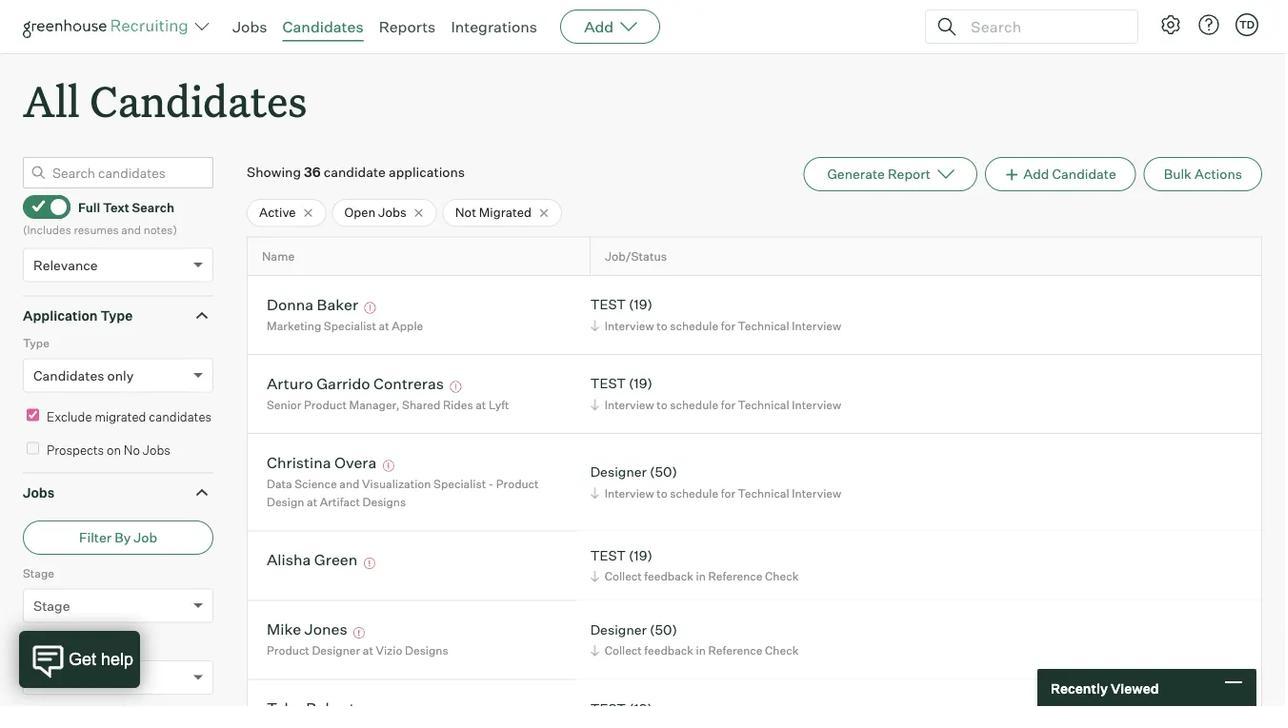 Task type: vqa. For each thing, say whether or not it's contained in the screenshot.


Task type: locate. For each thing, give the bounding box(es) containing it.
3 (19) from the top
[[629, 548, 653, 564]]

recently viewed
[[1051, 681, 1159, 697]]

2 interview to schedule for technical interview link from the top
[[588, 396, 846, 414]]

2 vertical spatial test
[[590, 548, 626, 564]]

3 test from the top
[[590, 548, 626, 564]]

1 vertical spatial product
[[496, 477, 539, 491]]

garrido
[[316, 374, 370, 393]]

0 horizontal spatial type
[[23, 337, 49, 351]]

integrations
[[451, 17, 538, 36]]

jobs right open
[[378, 205, 407, 220]]

add
[[584, 17, 614, 36], [1024, 166, 1049, 183]]

alisha green
[[267, 551, 358, 570]]

job/status
[[605, 249, 667, 264]]

0 vertical spatial stage
[[23, 567, 54, 581]]

1 collect from the top
[[605, 570, 642, 584]]

specialist down baker
[[324, 319, 376, 333]]

2 vertical spatial schedule
[[670, 486, 718, 501]]

bulk actions
[[1164, 166, 1242, 183]]

collect inside test (19) collect feedback in reference check
[[605, 570, 642, 584]]

for for donna baker
[[721, 319, 736, 333]]

candidates inside type element
[[33, 368, 104, 384]]

designer inside designer (50) interview to schedule for technical interview
[[590, 464, 647, 481]]

and inside data science and visualization specialist - product design at artifact designs
[[339, 477, 360, 491]]

product down garrido
[[304, 398, 347, 412]]

1 to from the top
[[657, 319, 668, 333]]

type
[[100, 307, 133, 324], [23, 337, 49, 351]]

(50) inside designer (50) interview to schedule for technical interview
[[650, 464, 677, 481]]

migrated
[[479, 205, 532, 220]]

2 schedule from the top
[[670, 398, 718, 412]]

in inside test (19) collect feedback in reference check
[[696, 570, 706, 584]]

2 in from the top
[[696, 644, 706, 659]]

1 vertical spatial to
[[657, 398, 668, 412]]

test for arturo garrido contreras
[[590, 376, 626, 392]]

specialist left -
[[434, 477, 486, 491]]

1 vertical spatial test (19) interview to schedule for technical interview
[[590, 376, 842, 412]]

1 vertical spatial collect feedback in reference check link
[[588, 642, 804, 660]]

mike
[[267, 620, 301, 640]]

interview
[[605, 319, 654, 333], [792, 319, 842, 333], [605, 398, 654, 412], [792, 398, 842, 412], [605, 486, 654, 501], [792, 486, 842, 501]]

0 horizontal spatial add
[[584, 17, 614, 36]]

interview to schedule for technical interview link
[[588, 317, 846, 335], [588, 396, 846, 414], [588, 484, 846, 503]]

full
[[78, 200, 100, 215]]

3 for from the top
[[721, 486, 736, 501]]

candidates only
[[33, 368, 134, 384]]

0 vertical spatial milestone
[[72, 639, 125, 653]]

product inside data science and visualization specialist - product design at artifact designs
[[496, 477, 539, 491]]

designs right vizio at the bottom left of page
[[405, 644, 448, 659]]

3 schedule from the top
[[670, 486, 718, 501]]

reference down test (19) collect feedback in reference check
[[708, 644, 763, 659]]

1 vertical spatial and
[[339, 477, 360, 491]]

feedback for (50)
[[644, 644, 694, 659]]

0 vertical spatial interview to schedule for technical interview link
[[588, 317, 846, 335]]

designs
[[363, 496, 406, 510], [405, 644, 448, 659]]

2 technical from the top
[[738, 398, 790, 412]]

1 collect feedback in reference check link from the top
[[588, 568, 804, 586]]

arturo
[[267, 374, 313, 393]]

0 horizontal spatial specialist
[[324, 319, 376, 333]]

candidates down jobs link
[[90, 72, 307, 129]]

application
[[23, 307, 98, 324]]

1 vertical spatial test
[[590, 376, 626, 392]]

test (19) collect feedback in reference check
[[590, 548, 799, 584]]

candidate reports are now available! apply filters and select "view in app" element
[[804, 157, 978, 192]]

3 to from the top
[[657, 486, 668, 501]]

designer
[[590, 464, 647, 481], [590, 622, 647, 639], [312, 644, 360, 659]]

1 horizontal spatial add
[[1024, 166, 1049, 183]]

apple
[[392, 319, 423, 333]]

not
[[455, 205, 476, 220]]

feedback down test (19) collect feedback in reference check
[[644, 644, 694, 659]]

green
[[314, 551, 358, 570]]

1 vertical spatial (19)
[[629, 376, 653, 392]]

2 vertical spatial to
[[657, 486, 668, 501]]

milestone down reached milestone
[[33, 670, 95, 687]]

to down job/status
[[657, 319, 668, 333]]

0 vertical spatial designer
[[590, 464, 647, 481]]

to up test (19) collect feedback in reference check
[[657, 486, 668, 501]]

search
[[132, 200, 174, 215]]

reference
[[708, 570, 763, 584], [708, 644, 763, 659]]

and down 'text'
[[121, 223, 141, 237]]

exclude migrated candidates
[[47, 409, 212, 425]]

reference up designer (50) collect feedback in reference check
[[708, 570, 763, 584]]

1 vertical spatial (50)
[[650, 622, 677, 639]]

designer for mike jones
[[590, 622, 647, 639]]

3 interview to schedule for technical interview link from the top
[[588, 484, 846, 503]]

0 vertical spatial and
[[121, 223, 141, 237]]

design
[[267, 496, 304, 510]]

in for designer (50)
[[696, 644, 706, 659]]

candidates right jobs link
[[283, 17, 364, 36]]

check inside designer (50) collect feedback in reference check
[[765, 644, 799, 659]]

0 horizontal spatial and
[[121, 223, 141, 237]]

feedback up designer (50) collect feedback in reference check
[[644, 570, 694, 584]]

3 technical from the top
[[738, 486, 790, 501]]

0 vertical spatial check
[[765, 570, 799, 584]]

for
[[721, 319, 736, 333], [721, 398, 736, 412], [721, 486, 736, 501]]

2 test (19) interview to schedule for technical interview from the top
[[590, 376, 842, 412]]

check
[[765, 570, 799, 584], [765, 644, 799, 659]]

product right -
[[496, 477, 539, 491]]

recently
[[1051, 681, 1108, 697]]

check for (50)
[[765, 644, 799, 659]]

mike jones link
[[267, 620, 347, 642]]

1 vertical spatial type
[[23, 337, 49, 351]]

2 check from the top
[[765, 644, 799, 659]]

collect feedback in reference check link up designer (50) collect feedback in reference check
[[588, 568, 804, 586]]

data science and visualization specialist - product design at artifact designs
[[267, 477, 539, 510]]

artifact
[[320, 496, 360, 510]]

reference inside designer (50) collect feedback in reference check
[[708, 644, 763, 659]]

1 for from the top
[[721, 319, 736, 333]]

in
[[696, 570, 706, 584], [696, 644, 706, 659]]

2 vertical spatial technical
[[738, 486, 790, 501]]

1 horizontal spatial type
[[100, 307, 133, 324]]

1 horizontal spatial and
[[339, 477, 360, 491]]

designs down the visualization
[[363, 496, 406, 510]]

reached milestone element
[[23, 637, 213, 708]]

add for add candidate
[[1024, 166, 1049, 183]]

feedback inside designer (50) collect feedback in reference check
[[644, 644, 694, 659]]

test (19) interview to schedule for technical interview
[[590, 296, 842, 333], [590, 376, 842, 412]]

0 vertical spatial to
[[657, 319, 668, 333]]

1 vertical spatial reference
[[708, 644, 763, 659]]

add candidate link
[[985, 157, 1136, 192]]

check inside test (19) collect feedback in reference check
[[765, 570, 799, 584]]

(50) inside designer (50) collect feedback in reference check
[[650, 622, 677, 639]]

0 vertical spatial specialist
[[324, 319, 376, 333]]

to up designer (50) interview to schedule for technical interview
[[657, 398, 668, 412]]

1 vertical spatial designer
[[590, 622, 647, 639]]

to inside designer (50) interview to schedule for technical interview
[[657, 486, 668, 501]]

2 vertical spatial designer
[[312, 644, 360, 659]]

1 vertical spatial candidates
[[90, 72, 307, 129]]

collect inside designer (50) collect feedback in reference check
[[605, 644, 642, 659]]

2 feedback from the top
[[644, 644, 694, 659]]

Prospects on No Jobs checkbox
[[27, 443, 39, 455]]

2 collect from the top
[[605, 644, 642, 659]]

2 (19) from the top
[[629, 376, 653, 392]]

1 reference from the top
[[708, 570, 763, 584]]

1 schedule from the top
[[670, 319, 718, 333]]

(19) inside test (19) collect feedback in reference check
[[629, 548, 653, 564]]

0 vertical spatial (50)
[[650, 464, 677, 481]]

in inside designer (50) collect feedback in reference check
[[696, 644, 706, 659]]

at inside data science and visualization specialist - product design at artifact designs
[[307, 496, 317, 510]]

type down "application"
[[23, 337, 49, 351]]

christina overa has been in technical interview for more than 14 days image
[[380, 461, 397, 472]]

candidates
[[283, 17, 364, 36], [90, 72, 307, 129], [33, 368, 104, 384]]

reference inside test (19) collect feedback in reference check
[[708, 570, 763, 584]]

mike jones has been in reference check for more than 10 days image
[[351, 628, 368, 640]]

collect feedback in reference check link
[[588, 568, 804, 586], [588, 642, 804, 660]]

2 vertical spatial for
[[721, 486, 736, 501]]

0 vertical spatial reference
[[708, 570, 763, 584]]

feedback
[[644, 570, 694, 584], [644, 644, 694, 659]]

milestone down stage element
[[72, 639, 125, 653]]

and inside full text search (includes resumes and notes)
[[121, 223, 141, 237]]

feedback inside test (19) collect feedback in reference check
[[644, 570, 694, 584]]

christina overa
[[267, 453, 377, 472]]

donna baker link
[[267, 295, 358, 317]]

0 vertical spatial collect
[[605, 570, 642, 584]]

lyft
[[489, 398, 509, 412]]

0 vertical spatial for
[[721, 319, 736, 333]]

at down science at bottom left
[[307, 496, 317, 510]]

technical for arturo garrido contreras
[[738, 398, 790, 412]]

0 vertical spatial schedule
[[670, 319, 718, 333]]

1 vertical spatial collect
[[605, 644, 642, 659]]

notes)
[[144, 223, 177, 237]]

0 vertical spatial in
[[696, 570, 706, 584]]

reached milestone
[[23, 639, 125, 653]]

1 vertical spatial add
[[1024, 166, 1049, 183]]

migrated
[[95, 409, 146, 425]]

collect feedback in reference check link down test (19) collect feedback in reference check
[[588, 642, 804, 660]]

in down test (19) collect feedback in reference check
[[696, 644, 706, 659]]

0 vertical spatial type
[[100, 307, 133, 324]]

feedback for (19)
[[644, 570, 694, 584]]

1 vertical spatial in
[[696, 644, 706, 659]]

stage
[[23, 567, 54, 581], [33, 598, 70, 615]]

product
[[304, 398, 347, 412], [496, 477, 539, 491], [267, 644, 309, 659]]

bulk
[[1164, 166, 1192, 183]]

2 reference from the top
[[708, 644, 763, 659]]

name
[[262, 249, 295, 264]]

2 (50) from the top
[[650, 622, 677, 639]]

collect feedback in reference check link for (50)
[[588, 642, 804, 660]]

0 vertical spatial feedback
[[644, 570, 694, 584]]

product down mike
[[267, 644, 309, 659]]

1 vertical spatial specialist
[[434, 477, 486, 491]]

reference for (50)
[[708, 644, 763, 659]]

0 vertical spatial add
[[584, 17, 614, 36]]

1 vertical spatial interview to schedule for technical interview link
[[588, 396, 846, 414]]

1 test from the top
[[590, 296, 626, 313]]

-
[[489, 477, 494, 491]]

checkmark image
[[31, 200, 46, 213]]

technical inside designer (50) interview to schedule for technical interview
[[738, 486, 790, 501]]

donna baker
[[267, 295, 358, 314]]

vizio
[[376, 644, 403, 659]]

1 (50) from the top
[[650, 464, 677, 481]]

1 in from the top
[[696, 570, 706, 584]]

in up designer (50) collect feedback in reference check
[[696, 570, 706, 584]]

technical for christina overa
[[738, 486, 790, 501]]

1 (19) from the top
[[629, 296, 653, 313]]

job
[[134, 530, 157, 547]]

1 test (19) interview to schedule for technical interview from the top
[[590, 296, 842, 333]]

schedule inside designer (50) interview to schedule for technical interview
[[670, 486, 718, 501]]

relevance option
[[33, 257, 98, 274]]

type up type element
[[100, 307, 133, 324]]

0 vertical spatial technical
[[738, 319, 790, 333]]

2 vertical spatial candidates
[[33, 368, 104, 384]]

0 vertical spatial test
[[590, 296, 626, 313]]

2 vertical spatial (19)
[[629, 548, 653, 564]]

2 test from the top
[[590, 376, 626, 392]]

1 vertical spatial schedule
[[670, 398, 718, 412]]

2 collect feedback in reference check link from the top
[[588, 642, 804, 660]]

filter
[[79, 530, 112, 547]]

(includes
[[23, 223, 71, 237]]

senior
[[267, 398, 302, 412]]

donna baker has been in technical interview for more than 14 days image
[[362, 303, 379, 314]]

2 to from the top
[[657, 398, 668, 412]]

1 feedback from the top
[[644, 570, 694, 584]]

christina
[[267, 453, 331, 472]]

jobs left candidates 'link'
[[232, 17, 267, 36]]

arturo garrido contreras
[[267, 374, 444, 393]]

1 vertical spatial technical
[[738, 398, 790, 412]]

candidates up exclude
[[33, 368, 104, 384]]

1 horizontal spatial specialist
[[434, 477, 486, 491]]

1 vertical spatial for
[[721, 398, 736, 412]]

for for christina overa
[[721, 486, 736, 501]]

in for test (19)
[[696, 570, 706, 584]]

at down the donna baker has been in technical interview for more than 14 days icon
[[379, 319, 389, 333]]

technical for donna baker
[[738, 319, 790, 333]]

technical
[[738, 319, 790, 333], [738, 398, 790, 412], [738, 486, 790, 501]]

0 vertical spatial designs
[[363, 496, 406, 510]]

for inside designer (50) interview to schedule for technical interview
[[721, 486, 736, 501]]

0 vertical spatial (19)
[[629, 296, 653, 313]]

collect for test
[[605, 570, 642, 584]]

td
[[1240, 18, 1255, 31]]

(50) for overa
[[650, 464, 677, 481]]

donna
[[267, 295, 314, 314]]

jobs
[[232, 17, 267, 36], [378, 205, 407, 220], [143, 443, 170, 458], [23, 485, 55, 501]]

1 vertical spatial designs
[[405, 644, 448, 659]]

0 vertical spatial collect feedback in reference check link
[[588, 568, 804, 586]]

2 vertical spatial product
[[267, 644, 309, 659]]

1 technical from the top
[[738, 319, 790, 333]]

(19)
[[629, 296, 653, 313], [629, 376, 653, 392], [629, 548, 653, 564]]

0 vertical spatial test (19) interview to schedule for technical interview
[[590, 296, 842, 333]]

schedule for donna baker
[[670, 319, 718, 333]]

(50) for jones
[[650, 622, 677, 639]]

alisha green link
[[267, 551, 358, 573]]

candidates only option
[[33, 368, 134, 384]]

1 interview to schedule for technical interview link from the top
[[588, 317, 846, 335]]

specialist
[[324, 319, 376, 333], [434, 477, 486, 491]]

1 vertical spatial feedback
[[644, 644, 694, 659]]

add inside popup button
[[584, 17, 614, 36]]

reached
[[23, 639, 70, 653]]

designer inside designer (50) collect feedback in reference check
[[590, 622, 647, 639]]

jobs link
[[232, 17, 267, 36]]

and up artifact on the left of page
[[339, 477, 360, 491]]

2 vertical spatial interview to schedule for technical interview link
[[588, 484, 846, 503]]

1 vertical spatial milestone
[[33, 670, 95, 687]]

0 vertical spatial candidates
[[283, 17, 364, 36]]

jobs down prospects on no jobs option
[[23, 485, 55, 501]]

science
[[295, 477, 337, 491]]

test inside test (19) collect feedback in reference check
[[590, 548, 626, 564]]

christina overa link
[[267, 453, 377, 475]]

Search text field
[[966, 13, 1121, 40]]

prospects
[[47, 443, 104, 458]]

2 for from the top
[[721, 398, 736, 412]]

test (19) interview to schedule for technical interview for arturo garrido contreras
[[590, 376, 842, 412]]

1 vertical spatial check
[[765, 644, 799, 659]]

1 check from the top
[[765, 570, 799, 584]]



Task type: describe. For each thing, give the bounding box(es) containing it.
interview to schedule for technical interview link for christina overa
[[588, 484, 846, 503]]

check for (19)
[[765, 570, 799, 584]]

specialist inside data science and visualization specialist - product design at artifact designs
[[434, 477, 486, 491]]

full text search (includes resumes and notes)
[[23, 200, 177, 237]]

greenhouse recruiting image
[[23, 15, 194, 38]]

prospects on no jobs
[[47, 443, 170, 458]]

designs inside data science and visualization specialist - product design at artifact designs
[[363, 496, 406, 510]]

marketing specialist at apple
[[267, 319, 423, 333]]

0 vertical spatial product
[[304, 398, 347, 412]]

at left the lyft
[[476, 398, 486, 412]]

schedule for christina overa
[[670, 486, 718, 501]]

applications
[[389, 164, 465, 181]]

collect for designer
[[605, 644, 642, 659]]

filter by job button
[[23, 521, 213, 556]]

candidates for candidates
[[283, 17, 364, 36]]

configure image
[[1160, 13, 1182, 36]]

jobs right no
[[143, 443, 170, 458]]

showing
[[247, 164, 301, 181]]

shared
[[402, 398, 441, 412]]

test for donna baker
[[590, 296, 626, 313]]

for for arturo garrido contreras
[[721, 398, 736, 412]]

arturo garrido contreras has been in technical interview for more than 14 days image
[[447, 382, 465, 393]]

(19) for arturo garrido contreras
[[629, 376, 653, 392]]

visualization
[[362, 477, 431, 491]]

active
[[259, 205, 296, 220]]

relevance
[[33, 257, 98, 274]]

Search candidates field
[[23, 157, 213, 189]]

add candidate
[[1024, 166, 1116, 183]]

overa
[[334, 453, 377, 472]]

only
[[107, 368, 134, 384]]

report
[[888, 166, 931, 183]]

candidates
[[149, 409, 212, 425]]

reports link
[[379, 17, 436, 36]]

on
[[107, 443, 121, 458]]

application type
[[23, 307, 133, 324]]

to for arturo garrido contreras
[[657, 398, 668, 412]]

td button
[[1232, 10, 1262, 40]]

generate
[[827, 166, 885, 183]]

to for christina overa
[[657, 486, 668, 501]]

(19) for donna baker
[[629, 296, 653, 313]]

candidates for candidates only
[[33, 368, 104, 384]]

td button
[[1236, 13, 1259, 36]]

add for add
[[584, 17, 614, 36]]

not migrated
[[455, 205, 532, 220]]

generate report button
[[804, 157, 978, 192]]

filter by job
[[79, 530, 157, 547]]

product designer at vizio designs
[[267, 644, 448, 659]]

senior product manager, shared rides at lyft
[[267, 398, 509, 412]]

schedule for arturo garrido contreras
[[670, 398, 718, 412]]

baker
[[317, 295, 358, 314]]

designer for christina overa
[[590, 464, 647, 481]]

mike jones
[[267, 620, 347, 640]]

contreras
[[374, 374, 444, 393]]

stage element
[[23, 565, 213, 637]]

no
[[124, 443, 140, 458]]

showing 36 candidate applications
[[247, 164, 465, 181]]

manager,
[[349, 398, 400, 412]]

by
[[115, 530, 131, 547]]

designer (50) collect feedback in reference check
[[590, 622, 799, 659]]

resumes
[[74, 223, 119, 237]]

alisha green has been in reference check for more than 10 days image
[[361, 559, 378, 570]]

open jobs
[[344, 205, 407, 220]]

data
[[267, 477, 292, 491]]

reference for (19)
[[708, 570, 763, 584]]

36
[[304, 164, 321, 181]]

arturo garrido contreras link
[[267, 374, 444, 396]]

add button
[[560, 10, 660, 44]]

rides
[[443, 398, 473, 412]]

actions
[[1195, 166, 1242, 183]]

designer (50) interview to schedule for technical interview
[[590, 464, 842, 501]]

candidates link
[[283, 17, 364, 36]]

Exclude migrated candidates checkbox
[[27, 409, 39, 422]]

alisha
[[267, 551, 311, 570]]

to for donna baker
[[657, 319, 668, 333]]

jones
[[304, 620, 347, 640]]

type element
[[23, 335, 213, 407]]

generate report
[[827, 166, 931, 183]]

1 vertical spatial stage
[[33, 598, 70, 615]]

open
[[344, 205, 376, 220]]

candidate
[[1052, 166, 1116, 183]]

integrations link
[[451, 17, 538, 36]]

at down the mike jones has been in reference check for more than 10 days image
[[363, 644, 373, 659]]

text
[[103, 200, 129, 215]]

all candidates
[[23, 72, 307, 129]]

collect feedback in reference check link for (19)
[[588, 568, 804, 586]]

marketing
[[267, 319, 321, 333]]

reports
[[379, 17, 436, 36]]

interview to schedule for technical interview link for donna baker
[[588, 317, 846, 335]]

interview to schedule for technical interview link for arturo garrido contreras
[[588, 396, 846, 414]]

exclude
[[47, 409, 92, 425]]

all
[[23, 72, 80, 129]]

test (19) interview to schedule for technical interview for donna baker
[[590, 296, 842, 333]]

candidate
[[324, 164, 386, 181]]



